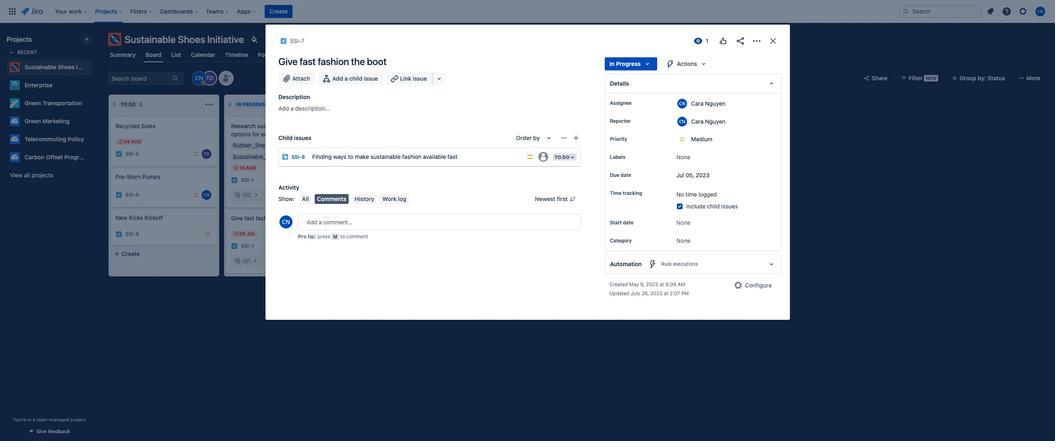 Task type: vqa. For each thing, say whether or not it's contained in the screenshot.
COP-4 at top left
no



Task type: describe. For each thing, give the bounding box(es) containing it.
9,
[[640, 282, 645, 288]]

1 horizontal spatial issues
[[721, 203, 738, 210]]

do for to do 3
[[129, 102, 135, 107]]

all
[[24, 172, 30, 179]]

0 horizontal spatial cara nguyen image
[[202, 190, 211, 200]]

activity
[[278, 184, 299, 191]]

0 horizontal spatial boot
[[287, 215, 299, 222]]

1 horizontal spatial fast
[[300, 56, 316, 67]]

ssi-7 inside give fast fashion the boot dialog
[[290, 37, 304, 44]]

research sustainable shoe options for employees
[[231, 123, 302, 138]]

0 horizontal spatial shoes
[[58, 64, 75, 70]]

ssi-8 link
[[292, 154, 305, 160]]

give feedback
[[36, 429, 70, 435]]

actions image
[[752, 36, 761, 46]]

ssi- for 'ssi-5' link
[[125, 151, 136, 157]]

search image
[[903, 8, 909, 15]]

Search field
[[899, 5, 981, 18]]

green marketing link
[[7, 113, 88, 129]]

0 horizontal spatial sustainable
[[25, 64, 56, 70]]

green for green transportation
[[25, 100, 41, 107]]

sustainable shoes initiative link
[[7, 59, 99, 75]]

ssi-6 link
[[125, 192, 139, 199]]

1 vertical spatial at
[[664, 291, 668, 297]]

finding ways to make sustainable fashion available fast
[[312, 153, 457, 160]]

newest first button
[[530, 194, 581, 204]]

work log
[[382, 195, 406, 202]]

project
[[70, 417, 86, 422]]

collapse recent projects image
[[7, 48, 16, 57]]

in
[[28, 417, 31, 422]]

order by button
[[511, 132, 559, 145]]

ssi- for ssi-1 link
[[241, 177, 251, 183]]

comments button
[[315, 194, 349, 204]]

cara nguyen for assignee
[[691, 100, 725, 107]]

1 vertical spatial tariq douglas image
[[202, 149, 211, 159]]

by
[[533, 134, 540, 141]]

pages
[[285, 51, 301, 58]]

log
[[398, 195, 406, 202]]

timeline link
[[224, 48, 250, 62]]

newest first image
[[569, 196, 576, 202]]

copy link to issue image
[[303, 37, 309, 44]]

add a child issue
[[332, 75, 378, 82]]

view all projects link
[[7, 168, 92, 183]]

give fast fashion the boot inside dialog
[[278, 56, 387, 67]]

menu bar inside give fast fashion the boot dialog
[[298, 194, 410, 204]]

0 horizontal spatial sustainable shoes initiative
[[25, 64, 99, 70]]

marketing
[[42, 118, 70, 125]]

start date
[[610, 220, 634, 226]]

0 vertical spatial issues
[[294, 134, 311, 141]]

jul inside give fast fashion the boot dialog
[[676, 172, 684, 179]]

0 vertical spatial tariq douglas image
[[203, 72, 216, 85]]

1 vertical spatial progress
[[243, 102, 268, 107]]

ssi-7 link inside give fast fashion the boot dialog
[[290, 36, 304, 46]]

0 vertical spatial cara nguyen image
[[193, 72, 206, 85]]

2 vertical spatial fast
[[244, 215, 254, 222]]

carbon
[[25, 154, 44, 161]]

0 vertical spatial fashion
[[318, 56, 349, 67]]

created
[[609, 282, 628, 288]]

issues link
[[310, 48, 330, 62]]

none for start date
[[676, 219, 690, 226]]

reports
[[338, 51, 360, 58]]

nguyen for assignee
[[705, 100, 725, 107]]

work
[[382, 195, 397, 202]]

labels
[[610, 154, 625, 160]]

tip:
[[308, 234, 316, 240]]

green for green marketing
[[25, 118, 41, 125]]

description
[[278, 93, 310, 100]]

automation element
[[605, 255, 782, 274]]

2 vertical spatial 2023
[[650, 291, 662, 297]]

all button
[[299, 194, 311, 204]]

feedback
[[48, 429, 70, 435]]

ssi-5
[[125, 151, 139, 157]]

0 vertical spatial 1
[[251, 177, 254, 183]]

create child image
[[573, 135, 579, 141]]

team-
[[37, 417, 49, 422]]

0 horizontal spatial jul
[[247, 231, 255, 236]]

history
[[355, 195, 374, 202]]

priority: medium image
[[526, 153, 534, 161]]

2:07
[[670, 291, 680, 297]]

kickoff
[[145, 214, 163, 221]]

ssi- right issue type: sub-task image
[[292, 154, 302, 160]]

due date
[[610, 172, 631, 178]]

sustainable inside give fast fashion the boot dialog
[[371, 153, 401, 160]]

/ for 1
[[246, 257, 248, 264]]

sustainable inside research sustainable shoe options for employees
[[257, 123, 287, 129]]

1 horizontal spatial child
[[707, 203, 720, 210]]

pm
[[681, 291, 689, 297]]

15 august 2023 image
[[233, 165, 239, 171]]

pro
[[298, 234, 307, 240]]

progress inside dropdown button
[[616, 60, 641, 67]]

task image for ssi-5
[[116, 151, 122, 157]]

5
[[136, 151, 139, 157]]

make
[[355, 153, 369, 160]]

kicks
[[129, 214, 143, 221]]

time tracking pin to top. only you can see pinned fields. image
[[644, 190, 651, 197]]

create banner
[[0, 0, 1055, 23]]

in progress inside dropdown button
[[609, 60, 641, 67]]

add for add a child issue
[[332, 75, 343, 82]]

0 horizontal spatial medium image
[[193, 192, 199, 198]]

nguyen for reporter
[[705, 118, 725, 125]]

pro tip: press m to comment
[[298, 234, 368, 240]]

telecommuting policy
[[25, 136, 84, 143]]

ssi-1 link
[[241, 177, 254, 184]]

medium
[[691, 136, 712, 143]]

time
[[685, 191, 697, 198]]

task image for ssi-9
[[116, 231, 122, 238]]

05 jul
[[239, 231, 255, 236]]

include child issues
[[686, 203, 738, 210]]

description...
[[295, 105, 330, 112]]

child inside 'button'
[[349, 75, 362, 82]]

tracking
[[623, 190, 642, 196]]

1 none from the top
[[676, 154, 690, 161]]

new kicks kickoff
[[116, 214, 163, 221]]

0 vertical spatial shoes
[[178, 34, 205, 45]]

ssi- for ssi-9 link
[[125, 231, 136, 237]]

start
[[610, 220, 622, 226]]

1 horizontal spatial cara nguyen image
[[317, 175, 327, 185]]

ways
[[333, 153, 346, 160]]

summary link
[[108, 48, 137, 62]]

cara for assignee
[[691, 100, 704, 107]]

share image
[[735, 36, 745, 46]]

0 for 0 / 2
[[243, 191, 246, 198]]

ssi-1
[[241, 177, 254, 183]]

task image for ssi-7
[[231, 243, 238, 250]]

0 horizontal spatial a
[[33, 417, 35, 422]]

recent
[[17, 49, 37, 55]]

newest
[[535, 195, 555, 202]]

order
[[516, 134, 532, 141]]

telecommuting
[[25, 136, 66, 143]]

executions
[[673, 261, 698, 267]]

cara for reporter
[[691, 118, 704, 125]]

1 vertical spatial ssi-7
[[241, 243, 254, 249]]

1 vertical spatial ssi-7 link
[[241, 243, 254, 250]]

priority pin to top. only you can see pinned fields. image
[[629, 136, 635, 143]]

in progress button
[[605, 57, 657, 70]]

show:
[[278, 195, 295, 202]]

1 vertical spatial initiative
[[76, 64, 99, 70]]

time tracking
[[610, 190, 642, 196]]

0 vertical spatial sustainable shoes initiative
[[125, 34, 244, 45]]

0 horizontal spatial in progress
[[236, 102, 268, 107]]

05 july 2023 image
[[233, 231, 239, 237]]

Add a comment… field
[[298, 214, 581, 230]]

details element
[[605, 74, 782, 93]]

1 vertical spatial give fast fashion the boot
[[231, 215, 299, 222]]

pre-
[[116, 173, 127, 180]]

0 horizontal spatial create button
[[109, 247, 219, 261]]

task image for ssi-6
[[116, 192, 122, 198]]

1 horizontal spatial cara nguyen image
[[317, 241, 327, 251]]

primary element
[[5, 0, 899, 23]]

rule
[[661, 261, 672, 267]]

0 vertical spatial to
[[348, 153, 353, 160]]

date for due date
[[621, 172, 631, 178]]

give fast fashion the boot dialog
[[265, 25, 790, 320]]

research
[[231, 123, 256, 129]]

0 vertical spatial sustainable
[[125, 34, 176, 45]]

reports link
[[337, 48, 361, 62]]

0 / 1
[[243, 257, 250, 264]]

issue inside button
[[413, 75, 427, 82]]

ssi-6
[[125, 192, 139, 198]]



Task type: locate. For each thing, give the bounding box(es) containing it.
carbon offset program
[[25, 154, 88, 161]]

1 vertical spatial sustainable
[[371, 153, 401, 160]]

cara nguyen image up comments
[[317, 175, 327, 185]]

create button up task image
[[265, 5, 293, 18]]

create button inside primary element
[[265, 5, 293, 18]]

initiative
[[207, 34, 244, 45], [76, 64, 99, 70]]

ssi- left copy link to issue image
[[290, 37, 301, 44]]

history button
[[352, 194, 377, 204]]

to inside to do 3
[[121, 102, 127, 107]]

jul
[[676, 172, 684, 179], [247, 231, 255, 236]]

create up task image
[[270, 8, 288, 15]]

none up executions
[[676, 237, 690, 244]]

1 green from the top
[[25, 100, 41, 107]]

none down "include"
[[676, 219, 690, 226]]

jul 05, 2023
[[676, 172, 710, 179]]

green up telecommuting
[[25, 118, 41, 125]]

05 july 2023 image
[[233, 231, 239, 237]]

create down ssi-9 link
[[122, 250, 140, 257]]

add down description
[[278, 105, 289, 112]]

7 inside give fast fashion the boot dialog
[[301, 37, 304, 44]]

do left 3 on the left
[[129, 102, 135, 107]]

green marketing
[[25, 118, 70, 125]]

cara nguyen down details element
[[691, 100, 725, 107]]

board
[[145, 51, 161, 58]]

summary
[[110, 51, 136, 58]]

15 august 2023 image
[[233, 165, 239, 171]]

cara down details element
[[691, 100, 704, 107]]

0 down 05
[[243, 257, 246, 264]]

0 horizontal spatial ssi-7 link
[[241, 243, 254, 250]]

0 vertical spatial medium image
[[193, 192, 199, 198]]

0 horizontal spatial create
[[122, 250, 140, 257]]

1 vertical spatial to
[[555, 154, 561, 160]]

at left 2:07
[[664, 291, 668, 297]]

0 horizontal spatial to
[[340, 234, 345, 240]]

1 horizontal spatial medium image
[[204, 231, 211, 238]]

1 vertical spatial child
[[707, 203, 720, 210]]

1 horizontal spatial do
[[562, 154, 569, 160]]

a for child
[[345, 75, 348, 82]]

2 green from the top
[[25, 118, 41, 125]]

cara nguyen image
[[193, 72, 206, 85], [317, 175, 327, 185]]

green
[[25, 100, 41, 107], [25, 118, 41, 125]]

0 vertical spatial 7
[[301, 37, 304, 44]]

to do 3
[[121, 101, 142, 108]]

shoes up enterprise link in the left top of the page
[[58, 64, 75, 70]]

1 horizontal spatial create
[[270, 8, 288, 15]]

link web pages and more image
[[434, 74, 444, 84]]

0 vertical spatial /
[[246, 191, 248, 198]]

08 august 2023 image
[[117, 138, 124, 145], [117, 138, 124, 145]]

2 vertical spatial none
[[676, 237, 690, 244]]

ssi- down the kicks
[[125, 231, 136, 237]]

recycled soles
[[116, 123, 156, 129]]

1 vertical spatial none
[[676, 219, 690, 226]]

configure
[[745, 282, 772, 289]]

1 horizontal spatial sustainable shoes initiative
[[125, 34, 244, 45]]

2023 right the 05,
[[696, 172, 710, 179]]

08 aug
[[124, 139, 141, 144]]

1 vertical spatial issues
[[721, 203, 738, 210]]

transportation
[[42, 100, 82, 107]]

progress
[[616, 60, 641, 67], [243, 102, 268, 107]]

link
[[400, 75, 411, 82]]

0
[[243, 191, 246, 198], [243, 257, 246, 264]]

the down show: on the left
[[277, 215, 285, 222]]

ssi-8
[[292, 154, 305, 160]]

child
[[278, 134, 293, 141]]

jul right 05
[[247, 231, 255, 236]]

timeline
[[225, 51, 248, 58]]

1 horizontal spatial in progress
[[609, 60, 641, 67]]

1 / from the top
[[246, 191, 248, 198]]

nguyen up medium
[[705, 118, 725, 125]]

fashion left the profile image of cara nguyen
[[256, 215, 275, 222]]

aug for 08 aug
[[131, 139, 141, 144]]

add down reports link
[[332, 75, 343, 82]]

pages link
[[283, 48, 303, 62]]

a down description
[[291, 105, 294, 112]]

1 vertical spatial the
[[277, 215, 285, 222]]

projects
[[7, 36, 32, 43]]

1 cara nguyen from the top
[[691, 100, 725, 107]]

issues
[[294, 134, 311, 141], [721, 203, 738, 210]]

ssi- down 15 aug
[[241, 177, 251, 183]]

add inside 'button'
[[332, 75, 343, 82]]

child down logged
[[707, 203, 720, 210]]

0 horizontal spatial cara nguyen image
[[193, 72, 206, 85]]

a for description...
[[291, 105, 294, 112]]

1 horizontal spatial sustainable
[[371, 153, 401, 160]]

fast
[[300, 56, 316, 67], [447, 153, 457, 160], [244, 215, 254, 222]]

cara nguyen image down calendar link
[[193, 72, 206, 85]]

0 vertical spatial at
[[660, 282, 664, 288]]

date right due
[[621, 172, 631, 178]]

ssi-
[[290, 37, 301, 44], [125, 151, 136, 157], [292, 154, 302, 160], [241, 177, 251, 183], [125, 192, 136, 198], [125, 231, 136, 237], [241, 243, 251, 249]]

a down reports link
[[345, 75, 348, 82]]

/ down ssi-1 link
[[246, 191, 248, 198]]

0 vertical spatial in progress
[[609, 60, 641, 67]]

tab list
[[103, 48, 1050, 62]]

1 nguyen from the top
[[705, 100, 725, 107]]

0 horizontal spatial initiative
[[76, 64, 99, 70]]

1 vertical spatial in progress
[[236, 102, 268, 107]]

category
[[610, 238, 632, 244]]

0 vertical spatial child
[[349, 75, 362, 82]]

2
[[248, 191, 251, 198]]

aug right 15
[[246, 165, 256, 170]]

2 nguyen from the top
[[705, 118, 725, 125]]

recycled
[[116, 123, 140, 129]]

1 down the 05 jul
[[248, 257, 250, 264]]

3 none from the top
[[676, 237, 690, 244]]

order by
[[516, 134, 540, 141]]

worn
[[127, 173, 141, 180]]

0 vertical spatial green
[[25, 100, 41, 107]]

none up the 05,
[[676, 154, 690, 161]]

1 vertical spatial jul
[[247, 231, 255, 236]]

jira image
[[21, 7, 43, 16], [21, 7, 43, 16]]

a right in
[[33, 417, 35, 422]]

create inside primary element
[[270, 8, 288, 15]]

1 vertical spatial /
[[246, 257, 248, 264]]

due
[[610, 172, 619, 178]]

0 horizontal spatial 7
[[251, 243, 254, 249]]

profile image of cara nguyen image
[[279, 216, 292, 229]]

give inside give fast fashion the boot dialog
[[278, 56, 298, 67]]

configure link
[[729, 279, 777, 292]]

aug for 15 aug
[[246, 165, 256, 170]]

calendar
[[191, 51, 215, 58]]

boot down show: on the left
[[287, 215, 299, 222]]

0 left 2
[[243, 191, 246, 198]]

cara up medium
[[691, 118, 704, 125]]

1 horizontal spatial initiative
[[207, 34, 244, 45]]

fashion left 'available'
[[402, 153, 421, 160]]

0 / 2
[[243, 191, 251, 198]]

in
[[609, 60, 615, 67], [236, 102, 241, 107]]

0 vertical spatial fast
[[300, 56, 316, 67]]

shoes
[[178, 34, 205, 45], [58, 64, 75, 70]]

2 / from the top
[[246, 257, 248, 264]]

no
[[676, 191, 684, 198]]

task image for ssi-1
[[231, 177, 238, 184]]

1 vertical spatial a
[[291, 105, 294, 112]]

1 vertical spatial 0
[[243, 257, 246, 264]]

7 up pages
[[301, 37, 304, 44]]

in progress up research
[[236, 102, 268, 107]]

to left 3 on the left
[[121, 102, 127, 107]]

cara nguyen for reporter
[[691, 118, 725, 125]]

Search board text field
[[109, 73, 171, 84]]

1 vertical spatial create
[[122, 250, 140, 257]]

issue actions image
[[560, 135, 567, 141]]

tariq douglas image
[[203, 72, 216, 85], [202, 149, 211, 159]]

0 horizontal spatial the
[[277, 215, 285, 222]]

at left 8:04
[[660, 282, 664, 288]]

do
[[129, 102, 135, 107], [562, 154, 569, 160]]

close image
[[768, 36, 778, 46]]

fashion up add a child issue 'button'
[[318, 56, 349, 67]]

child issues
[[278, 134, 311, 141]]

boot up add a child issue
[[367, 56, 387, 67]]

0 vertical spatial create button
[[265, 5, 293, 18]]

1 horizontal spatial boot
[[367, 56, 387, 67]]

ssi- for the ssi-6 link
[[125, 192, 136, 198]]

no time logged
[[676, 191, 717, 198]]

do down issue actions image
[[562, 154, 569, 160]]

to inside dropdown button
[[555, 154, 561, 160]]

options
[[231, 131, 251, 138]]

0 vertical spatial progress
[[616, 60, 641, 67]]

1 horizontal spatial ssi-7
[[290, 37, 304, 44]]

to down issue actions image
[[555, 154, 561, 160]]

2 cara from the top
[[691, 118, 704, 125]]

fast up the 05 jul
[[244, 215, 254, 222]]

the up add a child issue
[[351, 56, 365, 67]]

none for category
[[676, 237, 690, 244]]

soles
[[141, 123, 156, 129]]

ssi- for ssi-7 link in the give fast fashion the boot dialog
[[290, 37, 301, 44]]

cara nguyen up medium
[[691, 118, 725, 125]]

1 horizontal spatial jul
[[676, 172, 684, 179]]

none
[[676, 154, 690, 161], [676, 219, 690, 226], [676, 237, 690, 244]]

15
[[239, 165, 245, 170]]

add people image
[[221, 73, 231, 83]]

0 horizontal spatial give
[[36, 429, 47, 435]]

in up research
[[236, 102, 241, 107]]

/
[[246, 191, 248, 198], [246, 257, 248, 264]]

0 vertical spatial boot
[[367, 56, 387, 67]]

1 vertical spatial fast
[[447, 153, 457, 160]]

0 vertical spatial the
[[351, 56, 365, 67]]

0 horizontal spatial progress
[[243, 102, 268, 107]]

issue left link
[[364, 75, 378, 82]]

progress up research
[[243, 102, 268, 107]]

offset
[[46, 154, 63, 161]]

boot inside dialog
[[367, 56, 387, 67]]

give fast fashion the boot up the 05 jul
[[231, 215, 299, 222]]

1 vertical spatial sustainable shoes initiative
[[25, 64, 99, 70]]

task image left 'ssi-5' link
[[116, 151, 122, 157]]

issue right link
[[413, 75, 427, 82]]

create
[[270, 8, 288, 15], [122, 250, 140, 257]]

give fast fashion the boot up add a child issue 'button'
[[278, 56, 387, 67]]

1 horizontal spatial create button
[[265, 5, 293, 18]]

in up details
[[609, 60, 615, 67]]

1 horizontal spatial fashion
[[318, 56, 349, 67]]

attach button
[[278, 72, 315, 85]]

sustainable up board on the left top
[[125, 34, 176, 45]]

0 vertical spatial to
[[121, 102, 127, 107]]

fashion
[[318, 56, 349, 67], [402, 153, 421, 160], [256, 215, 275, 222]]

1 vertical spatial give
[[231, 215, 243, 222]]

8:04
[[665, 282, 676, 288]]

1 horizontal spatial to
[[348, 153, 353, 160]]

0 horizontal spatial child
[[349, 75, 362, 82]]

05
[[239, 231, 245, 236]]

aug right 08
[[131, 139, 141, 144]]

0 for 0 / 1
[[243, 257, 246, 264]]

pre-worn pumps
[[116, 173, 160, 180]]

0 horizontal spatial in
[[236, 102, 241, 107]]

new
[[116, 214, 127, 221]]

jul left the 05,
[[676, 172, 684, 179]]

0 horizontal spatial 1
[[248, 257, 250, 264]]

nguyen down details element
[[705, 100, 725, 107]]

1 horizontal spatial sustainable
[[125, 34, 176, 45]]

ssi- down the 05 jul
[[241, 243, 251, 249]]

1 cara from the top
[[691, 100, 704, 107]]

1 vertical spatial boot
[[287, 215, 299, 222]]

tariq douglas image left the add people image
[[203, 72, 216, 85]]

do inside to do 3
[[129, 102, 135, 107]]

list link
[[170, 48, 183, 62]]

sustainable up employees
[[257, 123, 287, 129]]

1 horizontal spatial in
[[609, 60, 615, 67]]

task image left ssi-9 link
[[116, 231, 122, 238]]

give up attach button
[[278, 56, 298, 67]]

enterprise
[[25, 82, 53, 88]]

shoe
[[289, 123, 302, 129]]

ssi-7 link down the 05 jul
[[241, 243, 254, 250]]

sustainable shoes initiative up list
[[125, 34, 244, 45]]

sustainable up enterprise
[[25, 64, 56, 70]]

fast up attach
[[300, 56, 316, 67]]

may
[[629, 282, 639, 288]]

0 vertical spatial none
[[676, 154, 690, 161]]

in inside dropdown button
[[609, 60, 615, 67]]

2 cara nguyen from the top
[[691, 118, 725, 125]]

to for to do 3
[[121, 102, 127, 107]]

give down the team-
[[36, 429, 47, 435]]

0 vertical spatial 2023
[[696, 172, 710, 179]]

/ down the 05 jul
[[246, 257, 248, 264]]

issues down shoe
[[294, 134, 311, 141]]

a
[[345, 75, 348, 82], [291, 105, 294, 112], [33, 417, 35, 422]]

ssi- for bottom ssi-7 link
[[241, 243, 251, 249]]

to right m
[[340, 234, 345, 240]]

1 0 from the top
[[243, 191, 246, 198]]

give up 05 july 2023 icon
[[231, 215, 243, 222]]

tariq douglas image right medium icon
[[202, 149, 211, 159]]

fast right 'available'
[[447, 153, 457, 160]]

policy
[[68, 136, 84, 143]]

0 horizontal spatial add
[[278, 105, 289, 112]]

task image left the ssi-6 link
[[116, 192, 122, 198]]

reporter
[[610, 118, 631, 124]]

0 vertical spatial add
[[332, 75, 343, 82]]

2 horizontal spatial fashion
[[402, 153, 421, 160]]

medium image
[[193, 151, 199, 157]]

2 0 from the top
[[243, 257, 246, 264]]

2023 right 9,
[[646, 282, 658, 288]]

assignee
[[610, 100, 632, 106]]

1 horizontal spatial the
[[351, 56, 365, 67]]

ssi-7 link right task image
[[290, 36, 304, 46]]

issues right "include"
[[721, 203, 738, 210]]

1 vertical spatial 1
[[248, 257, 250, 264]]

/ for 2
[[246, 191, 248, 198]]

menu bar
[[298, 194, 410, 204]]

issue type: sub-task image
[[282, 154, 288, 160]]

0 vertical spatial aug
[[131, 139, 141, 144]]

7 down the 05 jul
[[251, 243, 254, 249]]

add for add a description...
[[278, 105, 289, 112]]

shoes up calendar
[[178, 34, 205, 45]]

comment
[[346, 234, 368, 240]]

progress up details
[[616, 60, 641, 67]]

1 vertical spatial sustainable
[[25, 64, 56, 70]]

green down enterprise
[[25, 100, 41, 107]]

15 aug
[[239, 165, 256, 170]]

0 vertical spatial give
[[278, 56, 298, 67]]

press
[[317, 234, 330, 240]]

2 issue from the left
[[413, 75, 427, 82]]

0 vertical spatial create
[[270, 8, 288, 15]]

do inside to do dropdown button
[[562, 154, 569, 160]]

task image
[[280, 38, 287, 44]]

date for start date
[[623, 220, 634, 226]]

cara
[[691, 100, 704, 107], [691, 118, 704, 125]]

tab list containing board
[[103, 48, 1050, 62]]

2 horizontal spatial fast
[[447, 153, 457, 160]]

issues
[[311, 51, 328, 58]]

to right the ways on the left top of the page
[[348, 153, 353, 160]]

to for to do
[[555, 154, 561, 160]]

date right start
[[623, 220, 634, 226]]

date
[[621, 172, 631, 178], [623, 220, 634, 226]]

menu bar containing all
[[298, 194, 410, 204]]

2 horizontal spatial give
[[278, 56, 298, 67]]

to do
[[555, 154, 569, 160]]

sustainable shoes initiative
[[125, 34, 244, 45], [25, 64, 99, 70]]

the inside dialog
[[351, 56, 365, 67]]

1 issue from the left
[[364, 75, 378, 82]]

sustainable shoes initiative up enterprise link in the left top of the page
[[25, 64, 99, 70]]

8
[[302, 154, 305, 160]]

forms link
[[256, 48, 277, 62]]

create button down the 9
[[109, 247, 219, 261]]

cara nguyen image left the '0 / 2'
[[202, 190, 211, 200]]

cara nguyen image
[[202, 190, 211, 200], [317, 241, 327, 251]]

sustainable right make
[[371, 153, 401, 160]]

1 horizontal spatial progress
[[616, 60, 641, 67]]

all
[[302, 195, 309, 202]]

in progress up details
[[609, 60, 641, 67]]

ssi- down worn
[[125, 192, 136, 198]]

vote options: no one has voted for this issue yet. image
[[718, 36, 728, 46]]

do for to do
[[562, 154, 569, 160]]

green transportation
[[25, 100, 82, 107]]

0 horizontal spatial fashion
[[256, 215, 275, 222]]

rule executions
[[661, 261, 698, 267]]

0 vertical spatial nguyen
[[705, 100, 725, 107]]

1 vertical spatial to
[[340, 234, 345, 240]]

2 none from the top
[[676, 219, 690, 226]]

0 vertical spatial ssi-7
[[290, 37, 304, 44]]

0 vertical spatial 0
[[243, 191, 246, 198]]

ssi-7 down the 05 jul
[[241, 243, 254, 249]]

a inside 'button'
[[345, 75, 348, 82]]

managed
[[49, 417, 69, 422]]

child down reports link
[[349, 75, 362, 82]]

calendar link
[[189, 48, 217, 62]]

task image
[[116, 151, 122, 157], [231, 177, 238, 184], [116, 192, 122, 198], [116, 231, 122, 238], [231, 243, 238, 250]]

1 horizontal spatial add
[[332, 75, 343, 82]]

ssi- down 08 aug
[[125, 151, 136, 157]]

give inside give feedback button
[[36, 429, 47, 435]]

at
[[660, 282, 664, 288], [664, 291, 668, 297]]

1 vertical spatial cara nguyen image
[[317, 241, 327, 251]]

7 for bottom ssi-7 link
[[251, 243, 254, 249]]

1 vertical spatial green
[[25, 118, 41, 125]]

1 down 15 aug
[[251, 177, 254, 183]]

ssi-7 right task image
[[290, 37, 304, 44]]

1 vertical spatial cara nguyen image
[[317, 175, 327, 185]]

2 vertical spatial give
[[36, 429, 47, 435]]

1 vertical spatial 2023
[[646, 282, 658, 288]]

2 vertical spatial fashion
[[256, 215, 275, 222]]

cara nguyen image down press
[[317, 241, 327, 251]]

automation
[[610, 261, 642, 268]]

0 horizontal spatial issues
[[294, 134, 311, 141]]

7 for ssi-7 link in the give fast fashion the boot dialog
[[301, 37, 304, 44]]

newest first
[[535, 195, 568, 202]]

2 vertical spatial a
[[33, 417, 35, 422]]

in progress
[[609, 60, 641, 67], [236, 102, 268, 107]]

issue inside 'button'
[[364, 75, 378, 82]]

first
[[557, 195, 568, 202]]

task image down 15 august 2023 icon
[[231, 177, 238, 184]]

medium image
[[193, 192, 199, 198], [204, 231, 211, 238]]



